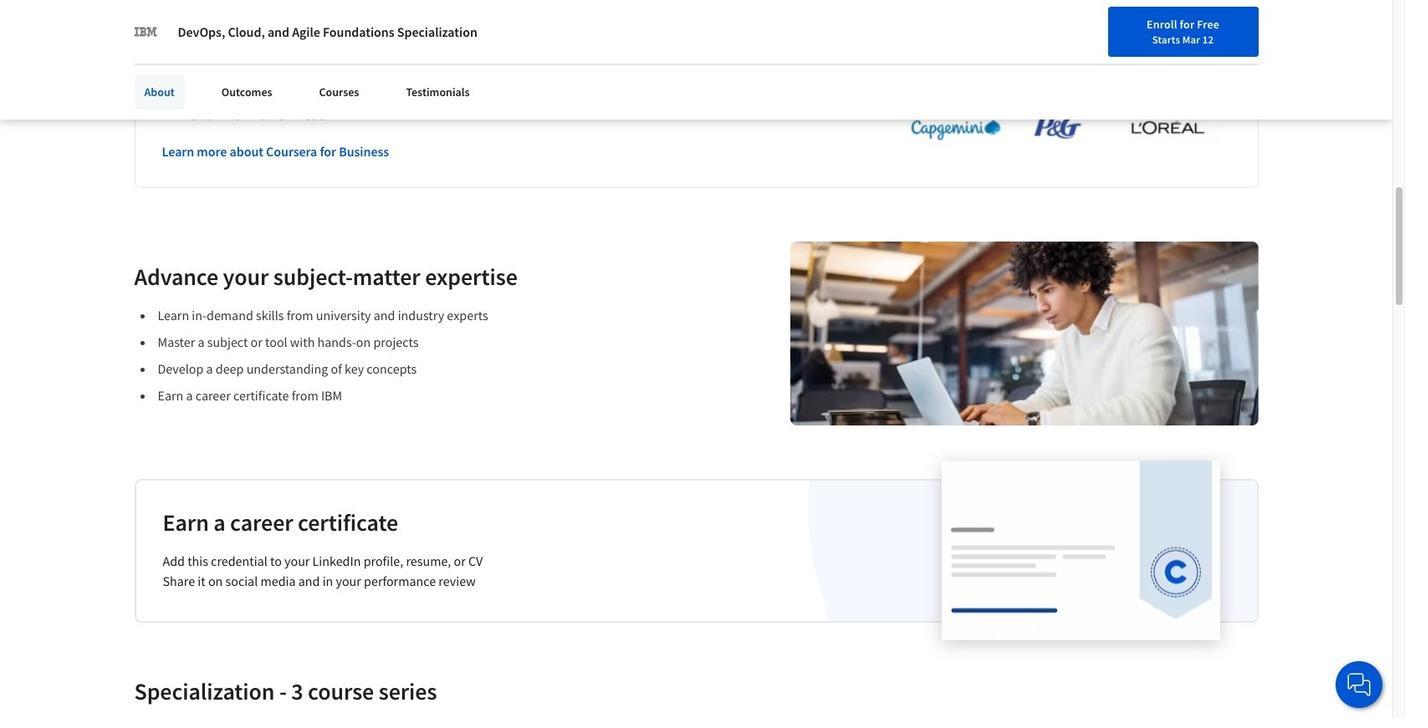 Task type: describe. For each thing, give the bounding box(es) containing it.
coursera career certificate image
[[943, 462, 1221, 641]]

ibm image
[[134, 20, 158, 44]]

coursera enterprise logos image
[[886, 77, 1220, 150]]



Task type: locate. For each thing, give the bounding box(es) containing it.
None search field
[[239, 10, 640, 44]]



Task type: vqa. For each thing, say whether or not it's contained in the screenshot.
READ
no



